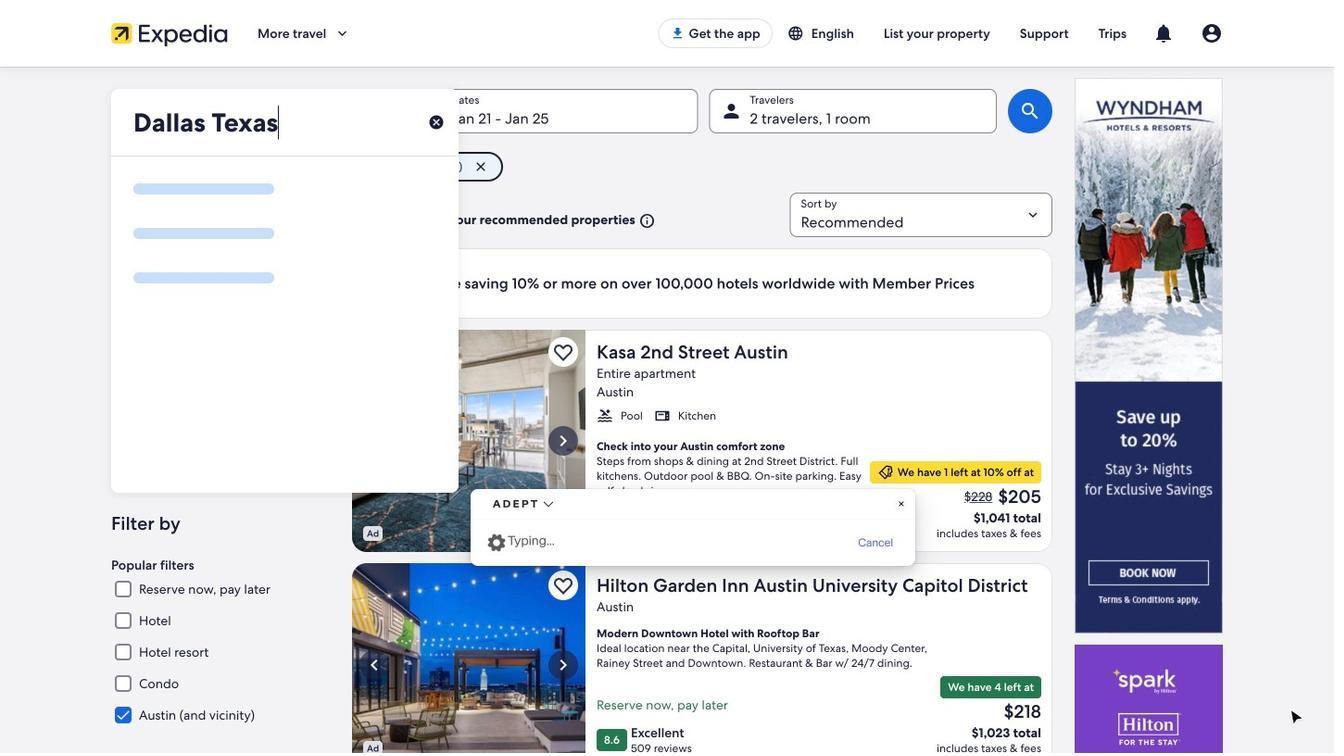 Task type: vqa. For each thing, say whether or not it's contained in the screenshot.
1st t from right
no



Task type: describe. For each thing, give the bounding box(es) containing it.
rooftop terrace image
[[352, 330, 586, 552]]

communication center icon image
[[1153, 22, 1175, 44]]

show next image for kasa 2nd street austin image
[[552, 430, 575, 452]]

clear going to image
[[428, 114, 445, 131]]

small image
[[788, 25, 812, 42]]

Save Kasa 2nd Street Austin to a trip checkbox
[[549, 337, 578, 367]]

search image
[[1019, 100, 1042, 122]]

Save Hilton Garden Inn Austin University Capitol District to a trip checkbox
[[549, 571, 578, 601]]

exterior image
[[352, 563, 586, 753]]

show next image for hilton garden inn austin university capitol district image
[[552, 654, 575, 677]]

show previous image for hilton garden inn austin university capitol district image
[[363, 654, 386, 677]]



Task type: locate. For each thing, give the bounding box(es) containing it.
download the app button image
[[670, 26, 685, 41]]

ruby image
[[1201, 22, 1223, 44]]

more travel image
[[334, 25, 351, 42]]

static map image image
[[111, 148, 330, 242]]

Going to text field
[[111, 89, 459, 156]]

small image
[[636, 213, 656, 229], [597, 408, 614, 424], [654, 408, 671, 424], [877, 464, 894, 481]]

expedia logo image
[[111, 20, 228, 46]]



